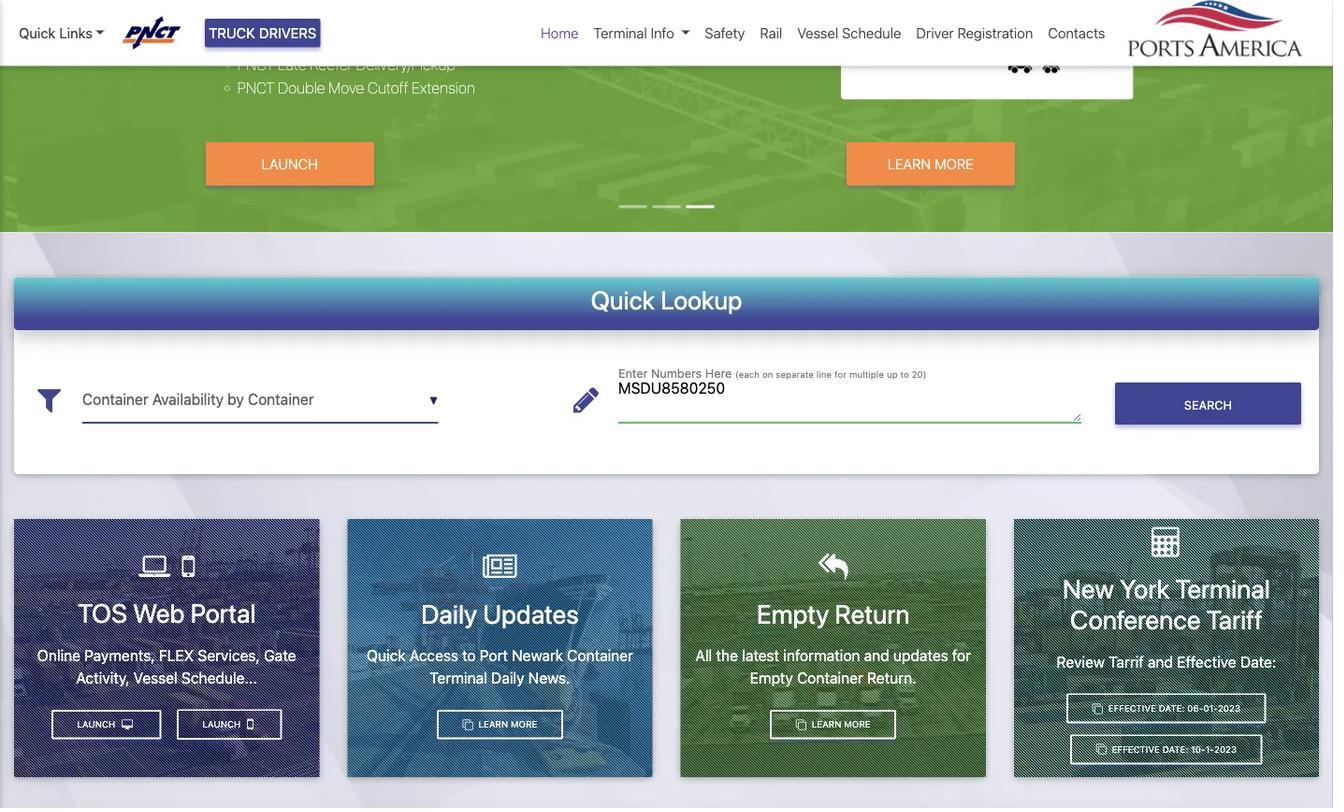 Task type: locate. For each thing, give the bounding box(es) containing it.
terminal
[[594, 25, 648, 41], [1176, 573, 1271, 604], [430, 670, 488, 687]]

None text field
[[82, 377, 438, 423]]

new
[[1063, 573, 1115, 604]]

all the latest information and updates for empty container return.
[[696, 647, 972, 687]]

0 horizontal spatial learn
[[479, 719, 508, 730]]

clone image inside effective date: 06-01-2023 link
[[1093, 704, 1104, 714]]

None text field
[[619, 377, 1082, 423]]

container up news.
[[568, 647, 634, 665]]

terminal down access
[[430, 670, 488, 687]]

contacts link
[[1041, 15, 1113, 51]]

flex
[[159, 647, 194, 665]]

1 vertical spatial pnct
[[238, 79, 275, 97]]

truck drivers link
[[205, 19, 320, 47]]

container inside all the latest information and updates for empty container return.
[[798, 670, 864, 687]]

for right updates
[[953, 647, 972, 665]]

home
[[541, 25, 579, 41]]

container
[[568, 647, 634, 665], [798, 670, 864, 687]]

1 vertical spatial terminal
[[1176, 573, 1271, 604]]

search
[[1185, 398, 1233, 412]]

clone image down quick access to port newark container terminal daily news.
[[463, 720, 473, 730]]

1 horizontal spatial for
[[953, 647, 972, 665]]

to
[[901, 369, 910, 380], [462, 647, 476, 665]]

safety
[[705, 25, 745, 41]]

1 horizontal spatial to
[[901, 369, 910, 380]]

rail
[[760, 25, 783, 41]]

empty up information
[[757, 598, 830, 629]]

1 vertical spatial for
[[953, 647, 972, 665]]

conference
[[1071, 605, 1201, 636]]

learn more link
[[847, 142, 1015, 186], [437, 710, 563, 740], [770, 710, 897, 740]]

effective up 01-
[[1178, 654, 1237, 671]]

1 horizontal spatial launch
[[203, 719, 243, 730]]

empty inside all the latest information and updates for empty container return.
[[750, 670, 794, 687]]

0 vertical spatial empty
[[757, 598, 830, 629]]

safety link
[[698, 15, 753, 51]]

launch
[[262, 156, 318, 172], [203, 719, 243, 730], [77, 719, 118, 730]]

search button
[[1116, 383, 1302, 425]]

quick left 'links'
[[19, 25, 56, 41]]

0 vertical spatial clone image
[[1093, 704, 1104, 714]]

pnct left double
[[238, 79, 275, 97]]

daily
[[421, 598, 477, 629], [491, 670, 525, 687]]

quick left access
[[367, 647, 406, 665]]

enter
[[619, 366, 648, 380]]

1 vertical spatial to
[[462, 647, 476, 665]]

driver registration link
[[909, 15, 1041, 51]]

1 horizontal spatial launch link
[[177, 710, 282, 740]]

1 vertical spatial container
[[798, 670, 864, 687]]

▼
[[430, 394, 438, 407]]

web
[[133, 598, 185, 629]]

terminal left info
[[594, 25, 648, 41]]

launch down double
[[262, 156, 318, 172]]

launch left desktop image
[[77, 719, 118, 730]]

home link
[[534, 15, 586, 51]]

launch inside button
[[262, 156, 318, 172]]

1 clone image from the left
[[463, 720, 473, 730]]

learn more for empty return
[[810, 719, 871, 730]]

2 horizontal spatial terminal
[[1176, 573, 1271, 604]]

2 vertical spatial quick
[[367, 647, 406, 665]]

launch link down activity,
[[51, 710, 162, 740]]

effective for effective date: 10-1-2023
[[1113, 744, 1161, 755]]

2 vertical spatial date:
[[1163, 744, 1189, 755]]

launch link down the 'schedule...'
[[177, 710, 282, 740]]

0 horizontal spatial for
[[835, 369, 847, 380]]

launch for 2nd launch link from left
[[77, 719, 118, 730]]

empty down the latest
[[750, 670, 794, 687]]

clone image
[[1093, 704, 1104, 714], [1097, 745, 1107, 755]]

extension
[[412, 79, 475, 97]]

quick inside quick access to port newark container terminal daily news.
[[367, 647, 406, 665]]

1 horizontal spatial clone image
[[796, 720, 807, 730]]

coming
[[213, 32, 264, 50]]

0 horizontal spatial learn more
[[476, 719, 538, 730]]

0 horizontal spatial terminal
[[430, 670, 488, 687]]

(each
[[736, 369, 760, 380]]

1 vertical spatial daily
[[491, 670, 525, 687]]

clone image for effective date: 06-01-2023
[[1093, 704, 1104, 714]]

2023 for 1-
[[1215, 744, 1238, 755]]

pnct
[[238, 55, 275, 73], [238, 79, 275, 97]]

2023 right 06-
[[1219, 703, 1241, 714]]

2023 for 01-
[[1219, 703, 1241, 714]]

0 vertical spatial container
[[568, 647, 634, 665]]

1 vertical spatial 2023
[[1215, 744, 1238, 755]]

clone image down review
[[1093, 704, 1104, 714]]

2023
[[1219, 703, 1241, 714], [1215, 744, 1238, 755]]

for
[[835, 369, 847, 380], [953, 647, 972, 665]]

learn more
[[888, 156, 974, 172], [476, 719, 538, 730], [810, 719, 871, 730]]

vessel down flex
[[134, 669, 178, 687]]

soon:
[[268, 32, 306, 50]]

2 vertical spatial effective
[[1113, 744, 1161, 755]]

clone image for daily
[[463, 720, 473, 730]]

vessel schedule link
[[790, 15, 909, 51]]

1 horizontal spatial learn more
[[810, 719, 871, 730]]

up
[[887, 369, 898, 380]]

0 vertical spatial to
[[901, 369, 910, 380]]

0 horizontal spatial and
[[865, 647, 890, 665]]

to right up
[[901, 369, 910, 380]]

slots
[[293, 9, 323, 26]]

quick links
[[19, 25, 93, 41]]

1-
[[1206, 744, 1215, 755]]

terminal up tariff
[[1176, 573, 1271, 604]]

launch for first launch link from the left
[[203, 719, 243, 730]]

quick up enter
[[591, 285, 655, 315]]

1 horizontal spatial more
[[845, 719, 871, 730]]

0 horizontal spatial to
[[462, 647, 476, 665]]

tarrif
[[1109, 654, 1145, 671]]

(only 50 slots available each day)
[[238, 9, 451, 26]]

1 vertical spatial quick
[[591, 285, 655, 315]]

2 clone image from the left
[[796, 720, 807, 730]]

for right line
[[835, 369, 847, 380]]

0 vertical spatial pnct
[[238, 55, 275, 73]]

activity,
[[76, 669, 130, 687]]

0 vertical spatial terminal
[[594, 25, 648, 41]]

york
[[1121, 573, 1170, 604]]

effective down tarrif
[[1109, 703, 1157, 714]]

1 horizontal spatial vessel
[[798, 25, 839, 41]]

2 vertical spatial terminal
[[430, 670, 488, 687]]

2 horizontal spatial learn more
[[888, 156, 974, 172]]

quick
[[19, 25, 56, 41], [591, 285, 655, 315], [367, 647, 406, 665]]

launch button
[[206, 142, 374, 186]]

clone image left effective date: 10-1-2023
[[1097, 745, 1107, 755]]

1 horizontal spatial terminal
[[594, 25, 648, 41]]

0 vertical spatial daily
[[421, 598, 477, 629]]

to left port in the left bottom of the page
[[462, 647, 476, 665]]

1 horizontal spatial and
[[1148, 654, 1174, 671]]

terminal info link
[[586, 15, 698, 51]]

0 horizontal spatial container
[[568, 647, 634, 665]]

1 vertical spatial clone image
[[1097, 745, 1107, 755]]

container down information
[[798, 670, 864, 687]]

0 horizontal spatial more
[[511, 719, 538, 730]]

move
[[329, 79, 364, 97]]

daily up access
[[421, 598, 477, 629]]

driver registration
[[917, 25, 1034, 41]]

learn more for daily updates
[[476, 719, 538, 730]]

1 vertical spatial effective
[[1109, 703, 1157, 714]]

multiple
[[850, 369, 885, 380]]

effective for effective date: 06-01-2023
[[1109, 703, 1157, 714]]

truck drivers
[[209, 25, 317, 41]]

0 vertical spatial effective
[[1178, 654, 1237, 671]]

container inside quick access to port newark container terminal daily news.
[[568, 647, 634, 665]]

clone image down all the latest information and updates for empty container return.
[[796, 720, 807, 730]]

lookup
[[661, 285, 743, 315]]

and up return.
[[865, 647, 890, 665]]

effective
[[1178, 654, 1237, 671], [1109, 703, 1157, 714], [1113, 744, 1161, 755]]

0 horizontal spatial launch link
[[51, 710, 162, 740]]

1 vertical spatial vessel
[[134, 669, 178, 687]]

0 horizontal spatial launch
[[77, 719, 118, 730]]

0 vertical spatial for
[[835, 369, 847, 380]]

quick for quick access to port newark container terminal daily news.
[[367, 647, 406, 665]]

date:
[[1241, 654, 1277, 671], [1160, 703, 1186, 714], [1163, 744, 1189, 755]]

clone image
[[463, 720, 473, 730], [796, 720, 807, 730]]

1 vertical spatial date:
[[1160, 703, 1186, 714]]

vessel right the rail link
[[798, 25, 839, 41]]

0 vertical spatial quick
[[19, 25, 56, 41]]

0 horizontal spatial daily
[[421, 598, 477, 629]]

tos
[[77, 598, 127, 629]]

0 horizontal spatial clone image
[[463, 720, 473, 730]]

1 horizontal spatial container
[[798, 670, 864, 687]]

line
[[817, 369, 832, 380]]

0 vertical spatial 2023
[[1219, 703, 1241, 714]]

1 horizontal spatial daily
[[491, 670, 525, 687]]

clone image for effective date: 10-1-2023
[[1097, 745, 1107, 755]]

2023 right 10-
[[1215, 744, 1238, 755]]

empty
[[757, 598, 830, 629], [750, 670, 794, 687]]

1 horizontal spatial quick
[[367, 647, 406, 665]]

2 horizontal spatial launch
[[262, 156, 318, 172]]

effective date: 10-1-2023
[[1110, 744, 1238, 755]]

0 horizontal spatial quick
[[19, 25, 56, 41]]

date: left 10-
[[1163, 744, 1189, 755]]

vessel schedule
[[798, 25, 902, 41]]

date: left 06-
[[1160, 703, 1186, 714]]

launch left the mobile icon at left
[[203, 719, 243, 730]]

date: down tariff
[[1241, 654, 1277, 671]]

clone image for empty
[[796, 720, 807, 730]]

clone image inside 'effective date: 10-1-2023' link
[[1097, 745, 1107, 755]]

pnct down coming on the left top of the page
[[238, 55, 275, 73]]

1 horizontal spatial learn
[[812, 719, 842, 730]]

daily updates
[[421, 598, 579, 629]]

terminal inside quick access to port newark container terminal daily news.
[[430, 670, 488, 687]]

available
[[327, 9, 383, 26]]

each
[[386, 9, 419, 26]]

launch link
[[177, 710, 282, 740], [51, 710, 162, 740]]

0 horizontal spatial vessel
[[134, 669, 178, 687]]

and right tarrif
[[1148, 654, 1174, 671]]

2 horizontal spatial quick
[[591, 285, 655, 315]]

1 vertical spatial empty
[[750, 670, 794, 687]]

2 horizontal spatial more
[[935, 156, 974, 172]]

daily inside quick access to port newark container terminal daily news.
[[491, 670, 525, 687]]

daily down port in the left bottom of the page
[[491, 670, 525, 687]]

effective down effective date: 06-01-2023 link
[[1113, 744, 1161, 755]]

0 vertical spatial vessel
[[798, 25, 839, 41]]

1 pnct from the top
[[238, 55, 275, 73]]

quick access to port newark container terminal daily news.
[[367, 647, 634, 687]]

quick inside quick links "link"
[[19, 25, 56, 41]]

return
[[835, 598, 910, 629]]



Task type: describe. For each thing, give the bounding box(es) containing it.
rail link
[[753, 15, 790, 51]]

enter numbers here (each on separate line for multiple up to 20)
[[619, 366, 927, 380]]

payments,
[[84, 647, 155, 665]]

driver
[[917, 25, 955, 41]]

vessel inside the online payments, flex services, gate activity, vessel schedule...
[[134, 669, 178, 687]]

50
[[272, 9, 290, 26]]

return.
[[868, 670, 917, 687]]

quick for quick links
[[19, 25, 56, 41]]

01-
[[1204, 703, 1219, 714]]

services,
[[198, 647, 260, 665]]

review tarrif and effective date:
[[1057, 654, 1277, 671]]

day)
[[422, 9, 451, 26]]

information
[[784, 647, 861, 665]]

terminal inside "new york terminal conference tariff"
[[1176, 573, 1271, 604]]

10-
[[1192, 744, 1206, 755]]

effective date: 10-1-2023 link
[[1071, 735, 1263, 765]]

to inside enter numbers here (each on separate line for multiple up to 20)
[[901, 369, 910, 380]]

all
[[696, 647, 713, 665]]

effective date: 06-01-2023
[[1106, 703, 1241, 714]]

separate
[[776, 369, 814, 380]]

updates
[[894, 647, 949, 665]]

1 launch link from the left
[[177, 710, 282, 740]]

updates
[[483, 598, 579, 629]]

2 launch link from the left
[[51, 710, 162, 740]]

gate
[[264, 647, 296, 665]]

the
[[717, 647, 738, 665]]

flexible service image
[[0, 0, 1334, 338]]

reefer
[[310, 55, 353, 73]]

tos web portal
[[77, 598, 256, 629]]

here
[[706, 366, 732, 380]]

news.
[[529, 670, 571, 687]]

more for empty return
[[845, 719, 871, 730]]

tariff
[[1207, 605, 1264, 636]]

quick links link
[[19, 22, 105, 43]]

port
[[480, 647, 508, 665]]

mobile image
[[247, 717, 254, 732]]

2 pnct from the top
[[238, 79, 275, 97]]

registration
[[958, 25, 1034, 41]]

coming soon: pnct late reefer delivery/pickup pnct double move cutoff extension
[[213, 32, 475, 97]]

learn more link for empty return
[[770, 710, 897, 740]]

learn for daily updates
[[479, 719, 508, 730]]

double
[[278, 79, 325, 97]]

numbers
[[651, 366, 702, 380]]

quick for quick lookup
[[591, 285, 655, 315]]

quick lookup
[[591, 285, 743, 315]]

cutoff
[[368, 79, 409, 97]]

angle right image
[[200, 34, 205, 49]]

on
[[763, 369, 774, 380]]

for inside enter numbers here (each on separate line for multiple up to 20)
[[835, 369, 847, 380]]

for inside all the latest information and updates for empty container return.
[[953, 647, 972, 665]]

info
[[651, 25, 675, 41]]

online
[[37, 647, 81, 665]]

vessel inside "link"
[[798, 25, 839, 41]]

online payments, flex services, gate activity, vessel schedule...
[[37, 647, 296, 687]]

empty return
[[757, 598, 910, 629]]

review
[[1057, 654, 1106, 671]]

latest
[[742, 647, 780, 665]]

learn for empty return
[[812, 719, 842, 730]]

terminal info
[[594, 25, 675, 41]]

schedule...
[[182, 669, 257, 687]]

late
[[278, 55, 307, 73]]

access
[[410, 647, 459, 665]]

06-
[[1188, 703, 1204, 714]]

effective date: 06-01-2023 link
[[1067, 694, 1267, 724]]

0 vertical spatial date:
[[1241, 654, 1277, 671]]

learn more link for daily updates
[[437, 710, 563, 740]]

contacts
[[1049, 25, 1106, 41]]

launch for the launch button
[[262, 156, 318, 172]]

newark
[[512, 647, 564, 665]]

delivery/pickup
[[356, 55, 456, 73]]

20)
[[912, 369, 927, 380]]

date: for 1-
[[1163, 744, 1189, 755]]

date: for 01-
[[1160, 703, 1186, 714]]

schedule
[[842, 25, 902, 41]]

new york terminal conference tariff
[[1063, 573, 1271, 636]]

and inside all the latest information and updates for empty container return.
[[865, 647, 890, 665]]

links
[[59, 25, 93, 41]]

desktop image
[[122, 720, 133, 730]]

2 horizontal spatial learn
[[888, 156, 932, 172]]

more for daily updates
[[511, 719, 538, 730]]

to inside quick access to port newark container terminal daily news.
[[462, 647, 476, 665]]

truck
[[209, 25, 255, 41]]

(only
[[238, 9, 269, 26]]

portal
[[191, 598, 256, 629]]

drivers
[[259, 25, 317, 41]]



Task type: vqa. For each thing, say whether or not it's contained in the screenshot.
line
yes



